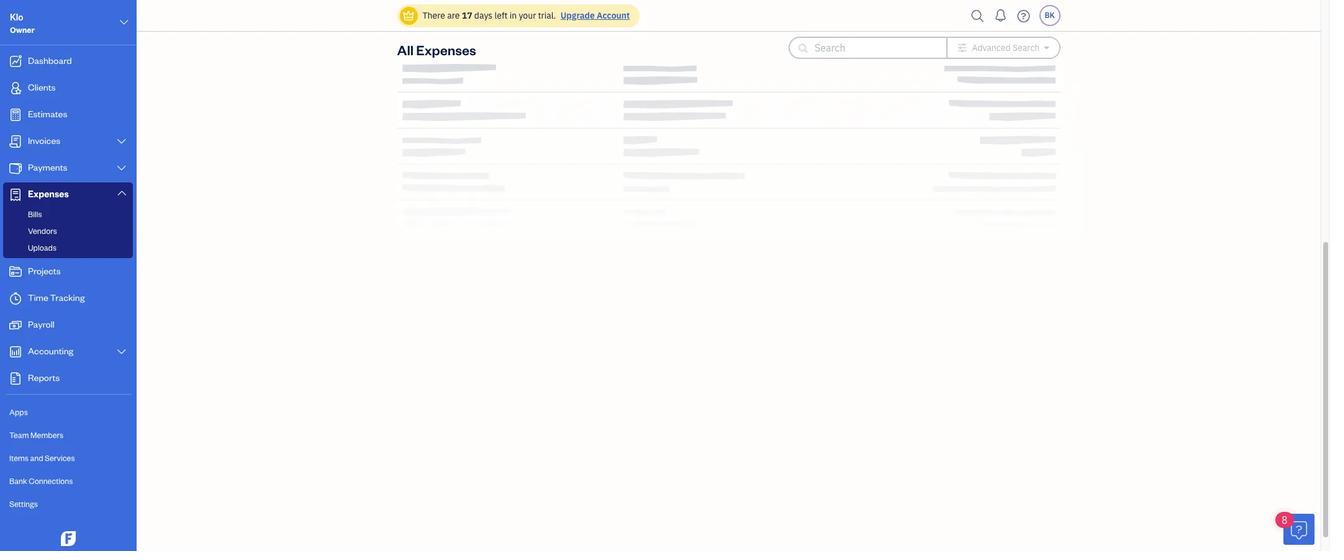 Task type: describe. For each thing, give the bounding box(es) containing it.
expenses
[[702, 32, 745, 45]]

8
[[1282, 514, 1288, 527]]

payments
[[28, 162, 67, 173]]

in
[[510, 10, 517, 21]]

bank
[[634, 32, 656, 45]]

klo owner
[[10, 11, 35, 35]]

bk button
[[1040, 5, 1061, 26]]

money image
[[8, 319, 23, 332]]

get
[[766, 32, 780, 45]]

items and services
[[9, 454, 75, 463]]

connect your bank to import expenses and get a head start on tax time.
[[573, 32, 890, 45]]

connect
[[573, 32, 610, 45]]

project image
[[8, 266, 23, 278]]

resource center badge image
[[1284, 514, 1315, 545]]

chevron large down image for payments
[[116, 163, 127, 173]]

chevron large down image for expenses
[[116, 188, 127, 198]]

there are 17 days left in your trial. upgrade account
[[423, 10, 630, 21]]

klo
[[10, 11, 23, 23]]

invoices link
[[3, 129, 133, 155]]

upgrade account link
[[558, 10, 630, 21]]

team members
[[9, 431, 63, 440]]

items and services link
[[3, 448, 133, 470]]

a
[[782, 32, 788, 45]]

tracking
[[50, 292, 85, 304]]

bank connections
[[9, 477, 73, 486]]

tax
[[851, 32, 865, 45]]

and inside main element
[[30, 454, 43, 463]]

start
[[815, 32, 835, 45]]

members
[[30, 431, 63, 440]]

17
[[462, 10, 473, 21]]

dashboard image
[[8, 55, 23, 68]]

vendors link
[[6, 224, 130, 239]]

chevron large down image for accounting
[[116, 347, 127, 357]]

crown image
[[402, 9, 415, 22]]

bills link
[[6, 207, 130, 222]]

estimates
[[28, 108, 67, 120]]

reports
[[28, 372, 60, 384]]

expense image
[[8, 189, 23, 201]]

on
[[838, 32, 849, 45]]

projects link
[[3, 260, 133, 285]]

services
[[45, 454, 75, 463]]

Search text field
[[815, 38, 927, 58]]

clients link
[[3, 76, 133, 101]]

all expenses
[[397, 41, 476, 58]]

to
[[659, 32, 668, 45]]

time tracking link
[[3, 286, 133, 312]]

bank
[[9, 477, 27, 486]]

payments link
[[3, 156, 133, 181]]

time tracking
[[28, 292, 85, 304]]

team
[[9, 431, 29, 440]]

invoice image
[[8, 135, 23, 148]]

settings
[[9, 499, 38, 509]]



Task type: vqa. For each thing, say whether or not it's contained in the screenshot.
YOUR
yes



Task type: locate. For each thing, give the bounding box(es) containing it.
head
[[790, 32, 812, 45]]

expenses
[[416, 41, 476, 58], [28, 188, 69, 200]]

uploads
[[28, 243, 57, 253]]

0 vertical spatial chevron large down image
[[116, 188, 127, 198]]

bk
[[1045, 11, 1055, 20]]

payroll
[[28, 319, 55, 331]]

projects
[[28, 265, 61, 277]]

0 vertical spatial your
[[519, 10, 536, 21]]

8 button
[[1276, 513, 1315, 545]]

items
[[9, 454, 29, 463]]

your
[[519, 10, 536, 21], [612, 32, 632, 45]]

time
[[28, 292, 48, 304]]

left
[[495, 10, 508, 21]]

bills
[[28, 209, 42, 219]]

import
[[670, 32, 700, 45]]

go to help image
[[1014, 7, 1034, 25]]

chart image
[[8, 346, 23, 358]]

0 vertical spatial and
[[747, 32, 764, 45]]

accounting link
[[3, 340, 133, 365]]

0 horizontal spatial your
[[519, 10, 536, 21]]

0 vertical spatial chevron large down image
[[118, 15, 130, 30]]

chevron large down image for invoices
[[116, 137, 127, 147]]

client image
[[8, 82, 23, 94]]

and right items
[[30, 454, 43, 463]]

1 horizontal spatial and
[[747, 32, 764, 45]]

time.
[[867, 32, 890, 45]]

chevron large down image inside payments link
[[116, 163, 127, 173]]

estimate image
[[8, 109, 23, 121]]

main element
[[0, 0, 168, 552]]

expenses down are on the left of the page
[[416, 41, 476, 58]]

2 chevron large down image from the top
[[116, 347, 127, 357]]

your right in
[[519, 10, 536, 21]]

bank connections link
[[3, 471, 133, 493]]

uploads link
[[6, 240, 130, 255]]

chevron large down image down the payroll link
[[116, 347, 127, 357]]

connect your bank button
[[573, 31, 656, 46]]

chevron large down image
[[116, 188, 127, 198], [116, 347, 127, 357]]

timer image
[[8, 293, 23, 305]]

report image
[[8, 373, 23, 385]]

days
[[475, 10, 493, 21]]

estimates link
[[3, 103, 133, 128]]

dashboard link
[[3, 49, 133, 75]]

account
[[597, 10, 630, 21]]

are
[[447, 10, 460, 21]]

expenses up the bills
[[28, 188, 69, 200]]

invoices
[[28, 135, 60, 147]]

payroll link
[[3, 313, 133, 339]]

1 vertical spatial and
[[30, 454, 43, 463]]

clients
[[28, 81, 56, 93]]

upgrade
[[561, 10, 595, 21]]

search image
[[968, 7, 988, 25]]

1 chevron large down image from the top
[[116, 188, 127, 198]]

connections
[[29, 477, 73, 486]]

1 vertical spatial your
[[612, 32, 632, 45]]

payment image
[[8, 162, 23, 175]]

0 vertical spatial expenses
[[416, 41, 476, 58]]

1 vertical spatial chevron large down image
[[116, 347, 127, 357]]

freshbooks image
[[58, 532, 78, 547]]

vendors
[[28, 226, 57, 236]]

chevron large down image inside expenses link
[[116, 188, 127, 198]]

1 vertical spatial chevron large down image
[[116, 137, 127, 147]]

there
[[423, 10, 445, 21]]

chevron large down image up bills link
[[116, 188, 127, 198]]

1 vertical spatial expenses
[[28, 188, 69, 200]]

close image
[[1037, 30, 1048, 42]]

2 vertical spatial chevron large down image
[[116, 163, 127, 173]]

all
[[397, 41, 414, 58]]

0 horizontal spatial and
[[30, 454, 43, 463]]

and
[[747, 32, 764, 45], [30, 454, 43, 463]]

notifications image
[[991, 3, 1011, 28]]

chevron large down image
[[118, 15, 130, 30], [116, 137, 127, 147], [116, 163, 127, 173]]

team members link
[[3, 425, 133, 447]]

1 horizontal spatial your
[[612, 32, 632, 45]]

and left get
[[747, 32, 764, 45]]

settings link
[[3, 494, 133, 516]]

trial.
[[538, 10, 556, 21]]

owner
[[10, 25, 35, 35]]

expenses inside main element
[[28, 188, 69, 200]]

0 horizontal spatial expenses
[[28, 188, 69, 200]]

your left bank
[[612, 32, 632, 45]]

chevron large down image inside accounting link
[[116, 347, 127, 357]]

apps link
[[3, 402, 133, 424]]

1 horizontal spatial expenses
[[416, 41, 476, 58]]

accounting
[[28, 345, 73, 357]]

apps
[[9, 408, 28, 417]]

reports link
[[3, 367, 133, 392]]

dashboard
[[28, 55, 72, 66]]

expenses link
[[3, 183, 133, 207]]



